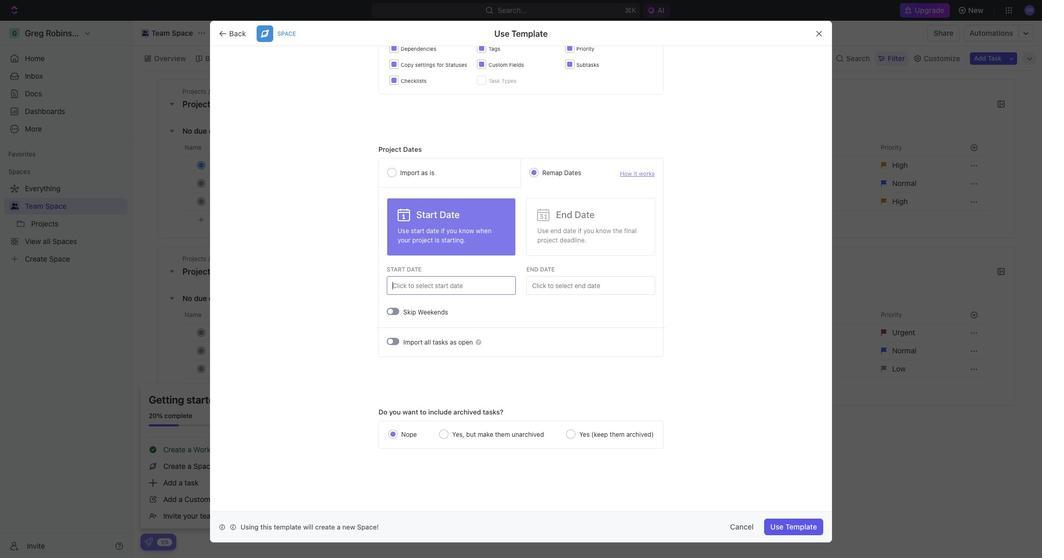 Task type: describe. For each thing, give the bounding box(es) containing it.
import all tasks as open
[[404, 338, 473, 346]]

project 1
[[183, 267, 219, 276]]

project dates
[[379, 145, 422, 154]]

use inside use end date if you know the final project deadline.
[[538, 227, 549, 235]]

no for project 2
[[183, 126, 192, 135]]

onboarding checklist button element
[[145, 538, 153, 547]]

statuses
[[446, 62, 467, 68]]

20% complete
[[149, 412, 192, 420]]

know for end date
[[596, 227, 611, 235]]

tasks
[[433, 338, 448, 346]]

a for space
[[188, 462, 192, 471]]

when
[[476, 227, 492, 235]]

team space link inside tree
[[25, 198, 126, 215]]

search button
[[833, 51, 874, 66]]

overview link
[[152, 51, 186, 66]]

1
[[213, 267, 217, 276]]

how
[[620, 170, 632, 177]]

2 them from the left
[[610, 431, 625, 439]]

date down 2
[[209, 126, 224, 135]]

want
[[403, 408, 418, 417]]

your inside use start date if you know when your project is starting.
[[398, 237, 411, 244]]

copy
[[401, 62, 414, 68]]

subtasks
[[577, 62, 599, 68]]

skip weekends
[[404, 309, 448, 316]]

2
[[213, 100, 218, 109]]

customize
[[924, 54, 961, 63]]

customize button
[[911, 51, 964, 66]]

end
[[527, 266, 539, 273]]

add for add a task
[[163, 479, 177, 488]]

!
[[377, 523, 379, 531]]

is inside use start date if you know when your project is starting.
[[435, 237, 440, 244]]

project for start date
[[413, 237, 433, 244]]

dashboards link
[[4, 103, 128, 120]]

start
[[387, 266, 405, 273]]

archived)
[[627, 431, 654, 439]]

deadline.
[[560, 237, 587, 244]]

do
[[379, 408, 388, 417]]

if for end
[[578, 227, 582, 235]]

getting started
[[149, 394, 221, 406]]

to
[[420, 408, 427, 417]]

0 vertical spatial use template
[[495, 29, 548, 38]]

inbox link
[[4, 68, 128, 85]]

date down 1 on the top left of page
[[209, 294, 224, 303]]

getting
[[149, 394, 184, 406]]

spaces
[[8, 168, 30, 176]]

end
[[551, 227, 562, 235]]

project for project 2
[[183, 100, 211, 109]]

0 vertical spatial custom
[[489, 62, 508, 68]]

how it works
[[620, 170, 655, 177]]

dates for project dates
[[403, 145, 422, 154]]

space down create a workspace
[[194, 462, 214, 471]]

back button
[[215, 25, 252, 42]]

favorites
[[8, 150, 36, 158]]

nope
[[401, 431, 417, 439]]

date for end date
[[575, 210, 595, 220]]

template inside button
[[786, 523, 817, 532]]

add a task
[[163, 479, 199, 488]]

include
[[428, 408, 452, 417]]

create a space
[[163, 462, 214, 471]]

date for start date
[[407, 266, 422, 273]]

0 horizontal spatial you
[[389, 408, 401, 417]]

do you want to include archived tasks?
[[379, 408, 504, 417]]

use up tags
[[495, 29, 510, 38]]

custom fields
[[489, 62, 524, 68]]

remap dates
[[543, 169, 581, 177]]

1 them from the left
[[495, 431, 510, 439]]

yes,
[[452, 431, 465, 439]]

yes, but make them unarchived
[[452, 431, 544, 439]]

task
[[185, 479, 199, 488]]

home link
[[4, 50, 128, 67]]

space up overview
[[172, 29, 193, 37]]

complete
[[164, 412, 192, 420]]

add task
[[975, 54, 1002, 62]]

user group image
[[11, 203, 18, 210]]

1 vertical spatial task
[[489, 78, 500, 84]]

checklists
[[401, 78, 427, 84]]

due for 2
[[194, 126, 207, 135]]

archived
[[454, 408, 481, 417]]

for
[[437, 62, 444, 68]]

space right new
[[357, 523, 377, 531]]

invite your team
[[163, 512, 217, 521]]

share button
[[928, 25, 960, 41]]

a for task
[[179, 479, 183, 488]]

create
[[315, 523, 335, 531]]

starting.
[[441, 237, 466, 244]]

space right back
[[277, 30, 296, 37]]

0 vertical spatial is
[[430, 169, 435, 177]]

works
[[639, 170, 655, 177]]

start
[[417, 210, 438, 220]]

if for start
[[441, 227, 445, 235]]

remap
[[543, 169, 563, 177]]

use template button
[[764, 519, 824, 536]]

1 horizontal spatial team
[[151, 29, 170, 37]]

upgrade link
[[901, 3, 950, 18]]

upgrade
[[915, 6, 945, 15]]

template
[[274, 523, 301, 531]]

the
[[613, 227, 623, 235]]

inbox
[[25, 72, 43, 80]]

add a custom field
[[163, 495, 229, 504]]

a left new
[[337, 523, 341, 531]]

onboarding checklist button image
[[145, 538, 153, 547]]

create a workspace
[[163, 446, 231, 454]]



Task type: locate. For each thing, give the bounding box(es) containing it.
due down project 2
[[194, 126, 207, 135]]

as left open
[[450, 338, 457, 346]]

1 vertical spatial add
[[163, 479, 177, 488]]

task types
[[489, 78, 517, 84]]

task down automations button
[[988, 54, 1002, 62]]

2 no from the top
[[183, 294, 192, 303]]

tags
[[489, 46, 501, 52]]

1 horizontal spatial custom
[[489, 62, 508, 68]]

2 vertical spatial add
[[163, 495, 177, 504]]

skip
[[404, 309, 416, 316]]

1 vertical spatial due
[[194, 294, 207, 303]]

1 horizontal spatial know
[[596, 227, 611, 235]]

new
[[969, 6, 984, 15]]

1 horizontal spatial if
[[578, 227, 582, 235]]

add task button
[[971, 52, 1006, 65]]

1 horizontal spatial date
[[540, 266, 555, 273]]

date
[[407, 266, 422, 273], [540, 266, 555, 273]]

no down project 1
[[183, 294, 192, 303]]

know inside use end date if you know the final project deadline.
[[596, 227, 611, 235]]

1 horizontal spatial team space link
[[138, 27, 196, 39]]

share
[[934, 29, 954, 37]]

team space up overview
[[151, 29, 193, 37]]

a up the task
[[188, 462, 192, 471]]

favorites button
[[4, 148, 40, 161]]

you for end date
[[584, 227, 594, 235]]

add inside button
[[975, 54, 987, 62]]

no due date
[[183, 126, 224, 135], [183, 294, 224, 303]]

1 date from the left
[[440, 210, 460, 220]]

1 horizontal spatial task
[[988, 54, 1002, 62]]

date right start
[[426, 227, 439, 235]]

date right "start"
[[407, 266, 422, 273]]

0 vertical spatial your
[[398, 237, 411, 244]]

use left start
[[398, 227, 409, 235]]

team inside tree
[[25, 202, 43, 211]]

2 create from the top
[[163, 462, 186, 471]]

2 date from the left
[[540, 266, 555, 273]]

end
[[556, 210, 573, 220]]

1 horizontal spatial team space
[[151, 29, 193, 37]]

1 vertical spatial as
[[450, 338, 457, 346]]

1 horizontal spatial you
[[447, 227, 457, 235]]

use start date if you know when your project is starting.
[[398, 227, 492, 244]]

board
[[205, 54, 226, 63]]

is up start
[[430, 169, 435, 177]]

date inside use start date if you know when your project is starting.
[[426, 227, 439, 235]]

1 create from the top
[[163, 446, 186, 454]]

if
[[441, 227, 445, 235], [578, 227, 582, 235]]

started
[[187, 394, 221, 406]]

task
[[988, 54, 1002, 62], [489, 78, 500, 84]]

search...
[[498, 6, 527, 15]]

due
[[194, 126, 207, 135], [194, 294, 207, 303]]

2 project from the left
[[538, 237, 558, 244]]

project for project 1
[[183, 267, 211, 276]]

2 date from the left
[[575, 210, 595, 220]]

yes (keep them archived)
[[580, 431, 654, 439]]

team space inside team space tree
[[25, 202, 67, 211]]

team
[[200, 512, 217, 521]]

0 vertical spatial as
[[421, 169, 428, 177]]

0 vertical spatial task
[[988, 54, 1002, 62]]

0 vertical spatial invite
[[163, 512, 181, 521]]

you up starting. in the left top of the page
[[447, 227, 457, 235]]

space
[[172, 29, 193, 37], [277, 30, 296, 37], [45, 202, 67, 211], [194, 462, 214, 471], [357, 523, 377, 531]]

them right (keep
[[610, 431, 625, 439]]

1 vertical spatial team space link
[[25, 198, 126, 215]]

automations
[[970, 29, 1014, 37]]

custom
[[489, 62, 508, 68], [185, 495, 211, 504]]

due down project 1
[[194, 294, 207, 303]]

1 date from the left
[[407, 266, 422, 273]]

0 horizontal spatial custom
[[185, 495, 211, 504]]

1 if from the left
[[441, 227, 445, 235]]

no due date for 2
[[183, 126, 224, 135]]

you
[[447, 227, 457, 235], [584, 227, 594, 235], [389, 408, 401, 417]]

space right user group icon
[[45, 202, 67, 211]]

them right make
[[495, 431, 510, 439]]

weekends
[[418, 309, 448, 316]]

board link
[[203, 51, 226, 66]]

0 horizontal spatial as
[[421, 169, 428, 177]]

use template
[[495, 29, 548, 38], [771, 523, 817, 532]]

overview
[[154, 54, 186, 63]]

user group image
[[142, 31, 148, 36]]

home
[[25, 54, 45, 63]]

0 vertical spatial due
[[194, 126, 207, 135]]

no due date down project 2
[[183, 126, 224, 135]]

workspace
[[194, 446, 231, 454]]

is
[[430, 169, 435, 177], [435, 237, 440, 244]]

0 horizontal spatial dates
[[403, 145, 422, 154]]

0 vertical spatial template
[[512, 29, 548, 38]]

0 horizontal spatial team
[[25, 202, 43, 211]]

custom down tags
[[489, 62, 508, 68]]

1 project from the left
[[413, 237, 433, 244]]

task left types
[[489, 78, 500, 84]]

date for start date
[[440, 210, 460, 220]]

dates for remap dates
[[564, 169, 581, 177]]

use right cancel on the right
[[771, 523, 784, 532]]

1 vertical spatial team
[[25, 202, 43, 211]]

dates up import as is
[[403, 145, 422, 154]]

0 vertical spatial add
[[975, 54, 987, 62]]

1 horizontal spatial use template
[[771, 523, 817, 532]]

use inside button
[[771, 523, 784, 532]]

add for add a custom field
[[163, 495, 177, 504]]

1 vertical spatial custom
[[185, 495, 211, 504]]

0 vertical spatial create
[[163, 446, 186, 454]]

1 vertical spatial create
[[163, 462, 186, 471]]

no due date for 1
[[183, 294, 224, 303]]

if up deadline.
[[578, 227, 582, 235]]

back
[[229, 29, 246, 38]]

1 horizontal spatial invite
[[163, 512, 181, 521]]

open
[[459, 338, 473, 346]]

start date
[[417, 210, 460, 220]]

search
[[847, 54, 870, 63]]

0 horizontal spatial date
[[440, 210, 460, 220]]

no due date down project 1
[[183, 294, 224, 303]]

know inside use start date if you know when your project is starting.
[[459, 227, 474, 235]]

0 horizontal spatial team space link
[[25, 198, 126, 215]]

1 vertical spatial no
[[183, 294, 192, 303]]

1 vertical spatial template
[[786, 523, 817, 532]]

unarchived
[[512, 431, 544, 439]]

know for start date
[[459, 227, 474, 235]]

dependencies
[[401, 46, 437, 52]]

project inside use end date if you know the final project deadline.
[[538, 237, 558, 244]]

1 horizontal spatial date
[[575, 210, 595, 220]]

invite for invite
[[27, 542, 45, 551]]

team
[[151, 29, 170, 37], [25, 202, 43, 211]]

copy settings for statuses
[[401, 62, 467, 68]]

is left starting. in the left top of the page
[[435, 237, 440, 244]]

2 if from the left
[[578, 227, 582, 235]]

you inside use end date if you know the final project deadline.
[[584, 227, 594, 235]]

it
[[634, 170, 637, 177]]

new
[[343, 523, 355, 531]]

a for custom
[[179, 495, 183, 504]]

know left the
[[596, 227, 611, 235]]

1 vertical spatial your
[[183, 512, 198, 521]]

docs link
[[4, 86, 128, 102]]

1 no due date from the top
[[183, 126, 224, 135]]

use template down search...
[[495, 29, 548, 38]]

if inside use end date if you know the final project deadline.
[[578, 227, 582, 235]]

add for add task
[[975, 54, 987, 62]]

custom down the task
[[185, 495, 211, 504]]

0 vertical spatial team space link
[[138, 27, 196, 39]]

0 vertical spatial team
[[151, 29, 170, 37]]

but
[[466, 431, 476, 439]]

20%
[[149, 412, 163, 420]]

task inside button
[[988, 54, 1002, 62]]

1 horizontal spatial your
[[398, 237, 411, 244]]

team right user group image
[[151, 29, 170, 37]]

you up deadline.
[[584, 227, 594, 235]]

dates
[[403, 145, 422, 154], [564, 169, 581, 177]]

this
[[261, 523, 272, 531]]

0 vertical spatial team space
[[151, 29, 193, 37]]

cancel button
[[724, 519, 760, 536]]

field
[[212, 495, 229, 504]]

0 horizontal spatial task
[[489, 78, 500, 84]]

project left 1 on the top left of page
[[183, 267, 211, 276]]

import left all
[[404, 338, 423, 346]]

date inside use end date if you know the final project deadline.
[[563, 227, 577, 235]]

import as is
[[400, 169, 435, 177]]

0 horizontal spatial know
[[459, 227, 474, 235]]

start
[[411, 227, 425, 235]]

0 horizontal spatial date
[[407, 266, 422, 273]]

a left the task
[[179, 479, 183, 488]]

project down start
[[413, 237, 433, 244]]

no for project 1
[[183, 294, 192, 303]]

0 horizontal spatial your
[[183, 512, 198, 521]]

import for import as is
[[400, 169, 420, 177]]

0 horizontal spatial use template
[[495, 29, 548, 38]]

you right "do"
[[389, 408, 401, 417]]

sidebar navigation
[[0, 21, 132, 559]]

1 vertical spatial no due date
[[183, 294, 224, 303]]

date up deadline.
[[563, 227, 577, 235]]

use inside use start date if you know when your project is starting.
[[398, 227, 409, 235]]

all
[[425, 338, 431, 346]]

project for end date
[[538, 237, 558, 244]]

1 vertical spatial import
[[404, 338, 423, 346]]

(keep
[[592, 431, 608, 439]]

types
[[502, 78, 517, 84]]

0 horizontal spatial team space
[[25, 202, 67, 211]]

docs
[[25, 89, 42, 98]]

create up add a task
[[163, 462, 186, 471]]

use template inside button
[[771, 523, 817, 532]]

0 vertical spatial import
[[400, 169, 420, 177]]

1 horizontal spatial them
[[610, 431, 625, 439]]

add
[[975, 54, 987, 62], [163, 479, 177, 488], [163, 495, 177, 504]]

table link
[[363, 51, 383, 66]]

1 due from the top
[[194, 126, 207, 135]]

dates right 'remap'
[[564, 169, 581, 177]]

date for end date
[[540, 266, 555, 273]]

1 no from the top
[[183, 126, 192, 135]]

1 horizontal spatial template
[[786, 523, 817, 532]]

1 horizontal spatial dates
[[564, 169, 581, 177]]

0 vertical spatial project
[[183, 100, 211, 109]]

team right user group icon
[[25, 202, 43, 211]]

1/5
[[161, 539, 169, 545]]

0 horizontal spatial if
[[441, 227, 445, 235]]

project 2
[[183, 100, 220, 109]]

know up starting. in the left top of the page
[[459, 227, 474, 235]]

you inside use start date if you know when your project is starting.
[[447, 227, 457, 235]]

project for project dates
[[379, 145, 402, 154]]

your down add a custom field
[[183, 512, 198, 521]]

1 vertical spatial project
[[379, 145, 402, 154]]

make
[[478, 431, 494, 439]]

2 due from the top
[[194, 294, 207, 303]]

a up the create a space
[[188, 446, 192, 454]]

add down automations button
[[975, 54, 987, 62]]

create for create a space
[[163, 462, 186, 471]]

0 vertical spatial dates
[[403, 145, 422, 154]]

2 know from the left
[[596, 227, 611, 235]]

2 vertical spatial project
[[183, 267, 211, 276]]

cancel
[[730, 523, 754, 532]]

2 horizontal spatial you
[[584, 227, 594, 235]]

table
[[365, 54, 383, 63]]

due for 1
[[194, 294, 207, 303]]

use left end
[[538, 227, 549, 235]]

import down project dates
[[400, 169, 420, 177]]

0 horizontal spatial template
[[512, 29, 548, 38]]

as down project dates
[[421, 169, 428, 177]]

add left the task
[[163, 479, 177, 488]]

project up import as is
[[379, 145, 402, 154]]

1 vertical spatial use template
[[771, 523, 817, 532]]

your up start date
[[398, 237, 411, 244]]

if inside use start date if you know when your project is starting.
[[441, 227, 445, 235]]

project down end
[[538, 237, 558, 244]]

date right "end"
[[575, 210, 595, 220]]

0 horizontal spatial them
[[495, 431, 510, 439]]

2 no due date from the top
[[183, 294, 224, 303]]

space inside tree
[[45, 202, 67, 211]]

project inside use start date if you know when your project is starting.
[[413, 237, 433, 244]]

0 horizontal spatial project
[[413, 237, 433, 244]]

create for create a workspace
[[163, 446, 186, 454]]

import for import all tasks as open
[[404, 338, 423, 346]]

1 know from the left
[[459, 227, 474, 235]]

date up use start date if you know when your project is starting.
[[440, 210, 460, 220]]

1 vertical spatial team space
[[25, 202, 67, 211]]

1 horizontal spatial as
[[450, 338, 457, 346]]

0 vertical spatial no due date
[[183, 126, 224, 135]]

date
[[209, 126, 224, 135], [426, 227, 439, 235], [563, 227, 577, 235], [209, 294, 224, 303]]

invite for invite your team
[[163, 512, 181, 521]]

a down add a task
[[179, 495, 183, 504]]

1 vertical spatial dates
[[564, 169, 581, 177]]

settings
[[415, 62, 435, 68]]

project left 2
[[183, 100, 211, 109]]

use template right cancel on the right
[[771, 523, 817, 532]]

0 vertical spatial no
[[183, 126, 192, 135]]

add down add a task
[[163, 495, 177, 504]]

a
[[188, 446, 192, 454], [188, 462, 192, 471], [179, 479, 183, 488], [179, 495, 183, 504], [337, 523, 341, 531]]

team space right user group icon
[[25, 202, 67, 211]]

end date
[[556, 210, 595, 220]]

new button
[[954, 2, 990, 19]]

yes
[[580, 431, 590, 439]]

invite
[[163, 512, 181, 521], [27, 542, 45, 551]]

date right end
[[540, 266, 555, 273]]

you for start date
[[447, 227, 457, 235]]

1 vertical spatial invite
[[27, 542, 45, 551]]

automations button
[[965, 25, 1019, 41]]

start date
[[387, 266, 422, 273]]

if up starting. in the left top of the page
[[441, 227, 445, 235]]

1 horizontal spatial project
[[538, 237, 558, 244]]

dashboards
[[25, 107, 65, 116]]

end date
[[527, 266, 555, 273]]

invite inside sidebar navigation
[[27, 542, 45, 551]]

0 horizontal spatial invite
[[27, 542, 45, 551]]

import
[[400, 169, 420, 177], [404, 338, 423, 346]]

team space tree
[[4, 181, 128, 268]]

a for workspace
[[188, 446, 192, 454]]

create up the create a space
[[163, 446, 186, 454]]

1 vertical spatial is
[[435, 237, 440, 244]]

no down project 2
[[183, 126, 192, 135]]



Task type: vqa. For each thing, say whether or not it's contained in the screenshot.
the a associated with Custom
yes



